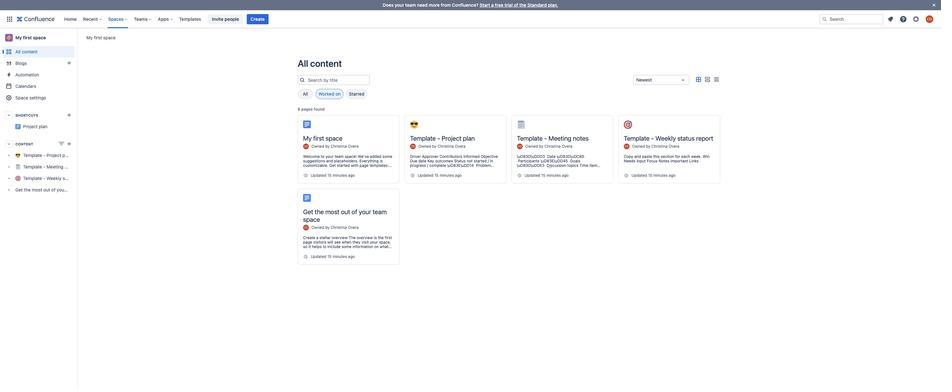 Task type: vqa. For each thing, say whether or not it's contained in the screenshot.
\uD83D\uDDE3
yes



Task type: locate. For each thing, give the bounding box(es) containing it.
template - project plan
[[410, 135, 475, 142], [23, 153, 71, 158]]

spaces
[[108, 16, 124, 22]]

meeting
[[549, 135, 571, 142], [47, 164, 63, 170]]

notes
[[573, 135, 589, 142], [65, 164, 76, 170]]

2 vertical spatial all
[[303, 91, 308, 97]]

team
[[405, 2, 416, 8], [67, 187, 77, 193], [373, 208, 387, 216]]

0 vertical spatial all
[[15, 49, 21, 54]]

change view image
[[58, 140, 65, 148]]

template down the 'template - project plan' link
[[23, 164, 42, 170]]

template - weekly status report
[[624, 135, 713, 142], [23, 176, 89, 181]]

0 vertical spatial all content
[[15, 49, 38, 54]]

status up 'get the most out of your team space' link
[[63, 176, 75, 181]]

space settings link
[[3, 92, 74, 104]]

1 horizontal spatial your
[[359, 208, 371, 216]]

1 vertical spatial notes
[[65, 164, 76, 170]]

0 vertical spatial content
[[22, 49, 38, 54]]

most inside "space" element
[[32, 187, 42, 193]]

template - meeting notes
[[517, 135, 589, 142], [23, 164, 76, 170]]

2 horizontal spatial of
[[514, 2, 518, 8]]

2 vertical spatial team
[[373, 208, 387, 216]]

✅
[[547, 168, 552, 173]]

0 vertical spatial report
[[696, 135, 713, 142]]

0 horizontal spatial of
[[51, 187, 56, 193]]

get inside 'get the most out of your team space' link
[[15, 187, 23, 193]]

teams
[[134, 16, 148, 22]]

create
[[251, 16, 265, 22]]

template down :notepad_spiral: icon
[[517, 135, 543, 142]]

2 vertical spatial your
[[359, 208, 371, 216]]

all content up blogs
[[15, 49, 38, 54]]

meeting up template - weekly status report link
[[47, 164, 63, 170]]

weekly
[[656, 135, 676, 142], [47, 176, 61, 181]]

1 horizontal spatial get
[[303, 208, 313, 216]]

participants
[[518, 159, 540, 164]]

weekly up section at the top right
[[656, 135, 676, 142]]

1 horizontal spatial weekly
[[656, 135, 676, 142]]

project plan
[[74, 121, 99, 127], [23, 124, 48, 129]]

notes up \ud83d\udc65
[[573, 135, 589, 142]]

my
[[86, 35, 93, 40], [15, 35, 22, 40], [303, 135, 312, 142]]

template
[[410, 135, 436, 142], [517, 135, 543, 142], [624, 135, 650, 142], [23, 153, 42, 158], [23, 164, 42, 170], [23, 176, 42, 181]]

cards image
[[695, 76, 702, 83]]

0 horizontal spatial your
[[57, 187, 66, 193]]

\ud83d\uddd3  date \ud83d\udc65 participants \ud83e\udd45  goals \ud83d\udde3  discussion topics time item presenter notes     ✅  action items ⤴  decisions
[[517, 154, 601, 173]]

0 horizontal spatial my first space link
[[3, 31, 74, 44]]

first down recent popup button at the top left
[[94, 35, 102, 40]]

template down the template - meeting notes link
[[23, 176, 42, 181]]

1 horizontal spatial my first space
[[86, 35, 116, 40]]

christina for project
[[438, 144, 454, 149]]

template - project plan image
[[15, 124, 20, 129]]

space inside tree
[[79, 187, 91, 193]]

0 vertical spatial of
[[514, 2, 518, 8]]

my first space
[[86, 35, 116, 40], [15, 35, 46, 40], [303, 135, 343, 142]]

0 horizontal spatial first
[[23, 35, 32, 40]]

most
[[32, 187, 42, 193], [325, 208, 339, 216]]

updated 15 minutes ago
[[311, 173, 355, 178], [418, 173, 462, 178], [525, 173, 569, 178], [632, 173, 676, 178], [311, 254, 355, 259]]

0 vertical spatial status
[[677, 135, 695, 142]]

all content link
[[3, 46, 74, 58]]

the inside "space" element
[[24, 187, 31, 193]]

2 vertical spatial the
[[315, 208, 324, 216]]

1 vertical spatial template - meeting notes
[[23, 164, 76, 170]]

recent button
[[81, 14, 104, 24]]

0 vertical spatial get the most out of your team space
[[15, 187, 91, 193]]

:notepad_spiral: image
[[517, 121, 525, 129]]

template - meeting notes up \ud83e\udd45
[[517, 135, 589, 142]]

updated
[[311, 173, 326, 178], [418, 173, 433, 178], [525, 173, 540, 178], [632, 173, 647, 178], [311, 254, 326, 259]]

1 horizontal spatial out
[[341, 208, 350, 216]]

updated for my first space
[[311, 173, 326, 178]]

2 vertical spatial of
[[352, 208, 357, 216]]

first down found
[[313, 135, 324, 142]]

:notepad_spiral: image
[[517, 121, 525, 129]]

owned for template - meeting notes
[[525, 144, 538, 149]]

team inside "space" element
[[67, 187, 77, 193]]

0 horizontal spatial notes
[[65, 164, 76, 170]]

templates link
[[177, 14, 203, 24]]

template - weekly status report up section at the top right
[[624, 135, 713, 142]]

this
[[653, 154, 660, 159]]

profile picture image for template - weekly status report
[[624, 144, 630, 149]]

0 horizontal spatial get
[[15, 187, 23, 193]]

get down page image
[[303, 208, 313, 216]]

all inside 'all' button
[[303, 91, 308, 97]]

my first space up all content link
[[15, 35, 46, 40]]

owned by christina overa for project
[[418, 144, 466, 149]]

my right collapse sidebar "image"
[[86, 35, 93, 40]]

1 horizontal spatial notes
[[659, 159, 669, 164]]

does
[[383, 2, 394, 8]]

get down template - weekly status report link
[[15, 187, 23, 193]]

out
[[43, 187, 50, 193], [341, 208, 350, 216]]

template - meeting notes link
[[3, 161, 76, 173]]

1 horizontal spatial most
[[325, 208, 339, 216]]

:sunglasses: image
[[410, 121, 418, 129]]

profile picture image up \ud83d\uddd3
[[517, 144, 523, 149]]

template - project plan link
[[3, 150, 74, 161]]

0 horizontal spatial report
[[77, 176, 89, 181]]

0 vertical spatial most
[[32, 187, 42, 193]]

tree
[[3, 150, 91, 196]]

2 horizontal spatial the
[[519, 2, 526, 8]]

template - meeting notes up template - weekly status report link
[[23, 164, 76, 170]]

meeting up \ud83d\udc65
[[549, 135, 571, 142]]

0 horizontal spatial most
[[32, 187, 42, 193]]

profile picture image for get the most out of your team space
[[303, 225, 309, 231]]

create a page image
[[65, 140, 73, 148]]

0 vertical spatial your
[[395, 2, 404, 8]]

0 horizontal spatial notes
[[536, 168, 546, 173]]

space
[[103, 35, 116, 40], [33, 35, 46, 40], [326, 135, 343, 142], [79, 187, 91, 193], [303, 216, 320, 223]]

1 vertical spatial meeting
[[47, 164, 63, 170]]

0 horizontal spatial content
[[22, 49, 38, 54]]

christina overa link for meeting
[[545, 144, 572, 149]]

2 horizontal spatial your
[[395, 2, 404, 8]]

presenter
[[517, 168, 534, 173]]

minutes for project
[[440, 173, 454, 178]]

updated 15 minutes ago for meeting
[[525, 173, 569, 178]]

paste
[[642, 154, 652, 159]]

:dart: image
[[624, 121, 632, 129], [624, 121, 632, 129]]

template - meeting notes inside "space" element
[[23, 164, 76, 170]]

plan
[[90, 121, 99, 127], [39, 124, 48, 129], [463, 135, 475, 142], [62, 153, 71, 158]]

1 horizontal spatial team
[[373, 208, 387, 216]]

project plan link down shortcuts dropdown button
[[23, 124, 48, 129]]

0 vertical spatial out
[[43, 187, 50, 193]]

christina overa link
[[331, 144, 359, 149], [438, 144, 466, 149], [545, 144, 572, 149], [651, 144, 679, 149], [331, 225, 359, 230]]

get the most out of your team space inside "space" element
[[15, 187, 91, 193]]

ago for most
[[348, 254, 355, 259]]

profile picture image down page icon at the left top of the page
[[303, 144, 309, 149]]

profile picture image for template - meeting notes
[[517, 144, 523, 149]]

1 horizontal spatial template - weekly status report
[[624, 135, 713, 142]]

by for weekly
[[646, 144, 650, 149]]

template - project plan up the template - meeting notes link
[[23, 153, 71, 158]]

automation link
[[3, 69, 74, 81]]

search image
[[822, 16, 827, 22]]

0 vertical spatial template - meeting notes
[[517, 135, 589, 142]]

ago for space
[[348, 173, 355, 178]]

by for project
[[432, 144, 437, 149]]

content up blogs
[[22, 49, 38, 54]]

my up all content link
[[15, 35, 22, 40]]

banner
[[0, 10, 941, 28]]

spaces button
[[106, 14, 130, 24]]

0 horizontal spatial team
[[67, 187, 77, 193]]

0 horizontal spatial my first space
[[15, 35, 46, 40]]

0 horizontal spatial template - meeting notes
[[23, 164, 76, 170]]

minutes for weekly
[[653, 173, 668, 178]]

overa
[[348, 144, 359, 149], [455, 144, 466, 149], [562, 144, 572, 149], [669, 144, 679, 149], [348, 225, 359, 230]]

⤴
[[578, 168, 581, 173]]

1 vertical spatial report
[[77, 176, 89, 181]]

calendars link
[[3, 81, 74, 92]]

starred button
[[346, 89, 367, 99]]

owned by christina overa for most
[[311, 225, 359, 230]]

items
[[567, 168, 577, 173]]

all up blogs
[[15, 49, 21, 54]]

owned by christina overa for meeting
[[525, 144, 572, 149]]

6 pages found
[[298, 107, 325, 112]]

your
[[395, 2, 404, 8], [57, 187, 66, 193], [359, 208, 371, 216]]

notes inside "space" element
[[65, 164, 76, 170]]

content inside "space" element
[[22, 49, 38, 54]]

0 vertical spatial notes
[[573, 135, 589, 142]]

status inside "space" element
[[63, 176, 75, 181]]

shortcuts
[[15, 113, 38, 117]]

overa for most
[[348, 225, 359, 230]]

worked
[[318, 91, 334, 97]]

updated for get the most out of your team space
[[311, 254, 326, 259]]

home link
[[62, 14, 79, 24]]

my first space link up all content link
[[3, 31, 74, 44]]

notes right 'focus'
[[659, 159, 669, 164]]

0 horizontal spatial meeting
[[47, 164, 63, 170]]

0 horizontal spatial weekly
[[47, 176, 61, 181]]

content up search by title field
[[310, 58, 342, 69]]

content
[[22, 49, 38, 54], [310, 58, 342, 69]]

minutes
[[333, 173, 347, 178], [440, 173, 454, 178], [547, 173, 561, 178], [653, 173, 668, 178], [333, 254, 347, 259]]

0 vertical spatial template - project plan
[[410, 135, 475, 142]]

1 vertical spatial template - project plan
[[23, 153, 71, 158]]

my first space down recent popup button at the top left
[[86, 35, 116, 40]]

1 vertical spatial status
[[63, 176, 75, 181]]

all up pages
[[303, 91, 308, 97]]

None text field
[[636, 77, 638, 83]]

weekly up 'get the most out of your team space' link
[[47, 176, 61, 181]]

1 vertical spatial team
[[67, 187, 77, 193]]

close image
[[930, 1, 938, 9]]

1 vertical spatial template - weekly status report
[[23, 176, 89, 181]]

notes left ✅
[[536, 168, 546, 173]]

0 horizontal spatial the
[[24, 187, 31, 193]]

christina
[[331, 144, 347, 149], [438, 144, 454, 149], [545, 144, 561, 149], [651, 144, 668, 149], [331, 225, 347, 230]]

0 vertical spatial notes
[[659, 159, 669, 164]]

0 horizontal spatial status
[[63, 176, 75, 181]]

space inside get the most out of your team space
[[303, 216, 320, 223]]

2 horizontal spatial my first space
[[303, 135, 343, 142]]

ago for meeting
[[562, 173, 569, 178]]

my first space link
[[3, 31, 74, 44], [86, 34, 116, 41]]

tree containing template - project plan
[[3, 150, 91, 196]]

all
[[15, 49, 21, 54], [298, 58, 308, 69], [303, 91, 308, 97]]

ago
[[348, 173, 355, 178], [455, 173, 462, 178], [562, 173, 569, 178], [669, 173, 676, 178], [348, 254, 355, 259]]

0 horizontal spatial get the most out of your team space
[[15, 187, 91, 193]]

input
[[637, 159, 646, 164]]

1 vertical spatial all content
[[298, 58, 342, 69]]

1 horizontal spatial meeting
[[549, 135, 571, 142]]

all content
[[15, 49, 38, 54], [298, 58, 342, 69]]

0 vertical spatial meeting
[[549, 135, 571, 142]]

by for most
[[325, 225, 330, 230]]

0 vertical spatial get
[[15, 187, 23, 193]]

christina for space
[[331, 144, 347, 149]]

1 horizontal spatial report
[[696, 135, 713, 142]]

help icon image
[[899, 15, 907, 23]]

0 horizontal spatial my
[[15, 35, 22, 40]]

item
[[589, 163, 597, 168]]

1 vertical spatial of
[[51, 187, 56, 193]]

0 horizontal spatial out
[[43, 187, 50, 193]]

minutes for most
[[333, 254, 347, 259]]

profile picture image
[[303, 144, 309, 149], [410, 144, 416, 149], [517, 144, 523, 149], [624, 144, 630, 149], [303, 225, 309, 231]]

notes down "create a page" icon on the top of the page
[[65, 164, 76, 170]]

all content inside "space" element
[[15, 49, 38, 54]]

1 horizontal spatial of
[[352, 208, 357, 216]]

space element
[[0, 28, 99, 391]]

my first space inside "space" element
[[15, 35, 46, 40]]

profile picture image up copy
[[624, 144, 630, 149]]

by
[[325, 144, 330, 149], [432, 144, 437, 149], [539, 144, 543, 149], [646, 144, 650, 149], [325, 225, 330, 230]]

2 horizontal spatial team
[[405, 2, 416, 8]]

updated 15 minutes ago for weekly
[[632, 173, 676, 178]]

1 horizontal spatial notes
[[573, 135, 589, 142]]

project plan link
[[3, 121, 99, 133], [23, 124, 48, 129]]

teams button
[[132, 14, 154, 24]]

1 horizontal spatial content
[[310, 58, 342, 69]]

owned for my first space
[[311, 144, 324, 149]]

15 for meeting
[[541, 173, 545, 178]]

my down page icon at the left top of the page
[[303, 135, 312, 142]]

report inside "space" element
[[77, 176, 89, 181]]

christina overa link for weekly
[[651, 144, 679, 149]]

settings icon image
[[912, 15, 920, 23]]

status up the each
[[677, 135, 695, 142]]

owned
[[311, 144, 324, 149], [418, 144, 431, 149], [525, 144, 538, 149], [632, 144, 645, 149], [311, 225, 324, 230]]

invite
[[212, 16, 223, 22]]

christina for weekly
[[651, 144, 668, 149]]

1 vertical spatial most
[[325, 208, 339, 216]]

1 vertical spatial notes
[[536, 168, 546, 173]]

settings
[[29, 95, 46, 101]]

confluence image
[[17, 15, 55, 23], [17, 15, 55, 23]]

my first space link down recent popup button at the top left
[[86, 34, 116, 41]]

from
[[441, 2, 451, 8]]

first up all content link
[[23, 35, 32, 40]]

the
[[519, 2, 526, 8], [24, 187, 31, 193], [315, 208, 324, 216]]

0 vertical spatial template - weekly status report
[[624, 135, 713, 142]]

banner containing home
[[0, 10, 941, 28]]

template up and
[[624, 135, 650, 142]]

1 vertical spatial get the most out of your team space
[[303, 208, 387, 223]]

template - weekly status report up 'get the most out of your team space' link
[[23, 176, 89, 181]]

1 vertical spatial all
[[298, 58, 308, 69]]

1 vertical spatial content
[[310, 58, 342, 69]]

0 horizontal spatial template - weekly status report
[[23, 176, 89, 181]]

1 vertical spatial get
[[303, 208, 313, 216]]

1 vertical spatial weekly
[[47, 176, 61, 181]]

0 horizontal spatial project plan
[[23, 124, 48, 129]]

appswitcher icon image
[[6, 15, 13, 23]]

all up 'all' button
[[298, 58, 308, 69]]

overa for project
[[455, 144, 466, 149]]

0 horizontal spatial all content
[[15, 49, 38, 54]]

a
[[491, 2, 494, 8]]

my first space down page icon at the left top of the page
[[303, 135, 343, 142]]

all content up search by title field
[[298, 58, 342, 69]]

confluence?
[[452, 2, 478, 8]]

1 vertical spatial the
[[24, 187, 31, 193]]

owned by christina overa for space
[[311, 144, 359, 149]]

my inside "space" element
[[15, 35, 22, 40]]

first
[[94, 35, 102, 40], [23, 35, 32, 40], [313, 135, 324, 142]]

1 vertical spatial your
[[57, 187, 66, 193]]

0 vertical spatial the
[[519, 2, 526, 8]]

profile picture image down :sunglasses: icon
[[410, 144, 416, 149]]

0 horizontal spatial template - project plan
[[23, 153, 71, 158]]

christina for most
[[331, 225, 347, 230]]

profile picture image down page image
[[303, 225, 309, 231]]

template - project plan down :sunglasses: icon
[[410, 135, 475, 142]]

blogs link
[[3, 58, 74, 69]]

1 horizontal spatial my first space link
[[86, 34, 116, 41]]

apps
[[158, 16, 169, 22]]



Task type: describe. For each thing, give the bounding box(es) containing it.
for
[[675, 154, 680, 159]]

tree inside "space" element
[[3, 150, 91, 196]]

updated 15 minutes ago for space
[[311, 173, 355, 178]]

1 horizontal spatial my
[[86, 35, 93, 40]]

of inside get the most out of your team space
[[352, 208, 357, 216]]

updated for template - meeting notes
[[525, 173, 540, 178]]

notification icon image
[[887, 15, 894, 23]]

\ud83d\udde3
[[517, 163, 545, 168]]

add shortcut image
[[65, 111, 73, 119]]

home
[[64, 16, 77, 22]]

worked on button
[[316, 89, 344, 99]]

owned by christina overa for weekly
[[632, 144, 679, 149]]

1 horizontal spatial status
[[677, 135, 695, 142]]

create link
[[247, 14, 269, 24]]

out inside "space" element
[[43, 187, 50, 193]]

overa for space
[[348, 144, 359, 149]]

1 horizontal spatial template - meeting notes
[[517, 135, 589, 142]]

page image
[[303, 194, 311, 202]]

collapse sidebar image
[[70, 31, 84, 44]]

create a blog image
[[65, 59, 73, 67]]

time
[[579, 163, 588, 168]]

meeting inside "space" element
[[47, 164, 63, 170]]

starred
[[349, 91, 364, 97]]

needs
[[624, 159, 635, 164]]

updated for template - project plan
[[418, 173, 433, 178]]

plan inside tree
[[62, 153, 71, 158]]

on
[[336, 91, 341, 97]]

need
[[417, 2, 428, 8]]

page image
[[303, 121, 311, 128]]

template down :sunglasses: icon
[[410, 135, 436, 142]]

overa for weekly
[[669, 144, 679, 149]]

links
[[689, 159, 699, 164]]

Search by title field
[[306, 76, 369, 85]]

owned for template - project plan
[[418, 144, 431, 149]]

0 vertical spatial weekly
[[656, 135, 676, 142]]

start
[[480, 2, 490, 8]]

1 horizontal spatial project plan
[[74, 121, 99, 127]]

does your team need more from confluence? start a free trial of the standard plan.
[[383, 2, 558, 8]]

1 horizontal spatial all content
[[298, 58, 342, 69]]

minutes for meeting
[[547, 173, 561, 178]]

15 for project
[[434, 173, 439, 178]]

6
[[298, 107, 300, 112]]

topics
[[567, 163, 578, 168]]

of inside "space" element
[[51, 187, 56, 193]]

recent
[[83, 16, 98, 22]]

your profile and preferences image
[[926, 15, 933, 23]]

template - project plan inside tree
[[23, 153, 71, 158]]

project plan link up change view icon
[[3, 121, 99, 133]]

christina overa link for space
[[331, 144, 359, 149]]

overa for meeting
[[562, 144, 572, 149]]

more
[[429, 2, 440, 8]]

team inside get the most out of your team space
[[373, 208, 387, 216]]

get inside get the most out of your team space
[[303, 208, 313, 216]]

important
[[671, 159, 688, 164]]

each
[[681, 154, 690, 159]]

week.
[[691, 154, 702, 159]]

1 horizontal spatial template - project plan
[[410, 135, 475, 142]]

1 horizontal spatial get the most out of your team space
[[303, 208, 387, 223]]

notes inside '\ud83d\uddd3  date \ud83d\udc65 participants \ud83e\udd45  goals \ud83d\udde3  discussion topics time item presenter notes     ✅  action items ⤴  decisions'
[[536, 168, 546, 173]]

ago for project
[[455, 173, 462, 178]]

shortcuts button
[[3, 109, 74, 121]]

compact list image
[[713, 76, 720, 83]]

start a free trial of the standard plan. link
[[480, 2, 558, 8]]

15 for space
[[327, 173, 332, 178]]

space
[[15, 95, 28, 101]]

blogs
[[15, 60, 27, 66]]

profile picture image for my first space
[[303, 144, 309, 149]]

list image
[[704, 76, 711, 83]]

\ud83e\udd45
[[541, 159, 568, 164]]

updated for template - weekly status report
[[632, 173, 647, 178]]

global element
[[4, 10, 818, 28]]

invite people button
[[208, 14, 243, 24]]

space settings
[[15, 95, 46, 101]]

christina overa link for most
[[331, 225, 359, 230]]

your inside "space" element
[[57, 187, 66, 193]]

1 vertical spatial out
[[341, 208, 350, 216]]

2 horizontal spatial first
[[313, 135, 324, 142]]

updated 15 minutes ago for most
[[311, 254, 355, 259]]

apps button
[[156, 14, 175, 24]]

worked on
[[318, 91, 341, 97]]

ago for weekly
[[669, 173, 676, 178]]

copy and paste this section for each week. win needs input focus notes important links
[[624, 154, 710, 164]]

copy
[[624, 154, 633, 159]]

15 for weekly
[[648, 173, 652, 178]]

most inside get the most out of your team space
[[325, 208, 339, 216]]

christina overa link for project
[[438, 144, 466, 149]]

plan.
[[548, 2, 558, 8]]

by for meeting
[[539, 144, 543, 149]]

pages
[[301, 107, 313, 112]]

all button
[[298, 89, 313, 99]]

automation
[[15, 72, 39, 77]]

christina for meeting
[[545, 144, 561, 149]]

\ud83d\uddd3
[[517, 154, 545, 159]]

win
[[703, 154, 710, 159]]

notes inside copy and paste this section for each week. win needs input focus notes important links
[[659, 159, 669, 164]]

get the most out of your team space link
[[3, 184, 91, 196]]

2 horizontal spatial my
[[303, 135, 312, 142]]

1 horizontal spatial the
[[315, 208, 324, 216]]

template - weekly status report inside "space" element
[[23, 176, 89, 181]]

all inside all content link
[[15, 49, 21, 54]]

templates
[[179, 16, 201, 22]]

owned for get the most out of your team space
[[311, 225, 324, 230]]

1 horizontal spatial first
[[94, 35, 102, 40]]

owned for template - weekly status report
[[632, 144, 645, 149]]

\ud83d\udc65
[[557, 154, 584, 159]]

15 for most
[[327, 254, 332, 259]]

by for space
[[325, 144, 330, 149]]

people
[[225, 16, 239, 22]]

invite people
[[212, 16, 239, 22]]

minutes for space
[[333, 173, 347, 178]]

updated 15 minutes ago for project
[[418, 173, 462, 178]]

found
[[314, 107, 325, 112]]

0 vertical spatial team
[[405, 2, 416, 8]]

profile picture image for template - project plan
[[410, 144, 416, 149]]

newest
[[636, 77, 652, 83]]

section
[[661, 154, 674, 159]]

weekly inside template - weekly status report link
[[47, 176, 61, 181]]

first inside "space" element
[[23, 35, 32, 40]]

and
[[634, 154, 641, 159]]

standard
[[527, 2, 547, 8]]

calendars
[[15, 84, 36, 89]]

open image
[[679, 76, 687, 84]]

focus
[[647, 159, 658, 164]]

trial
[[505, 2, 513, 8]]

:sunglasses: image
[[410, 121, 418, 129]]

content
[[15, 142, 33, 146]]

content button
[[3, 138, 74, 150]]

template down content dropdown button
[[23, 153, 42, 158]]

template - weekly status report link
[[3, 173, 89, 184]]

Search field
[[819, 14, 883, 24]]

free
[[495, 2, 503, 8]]



